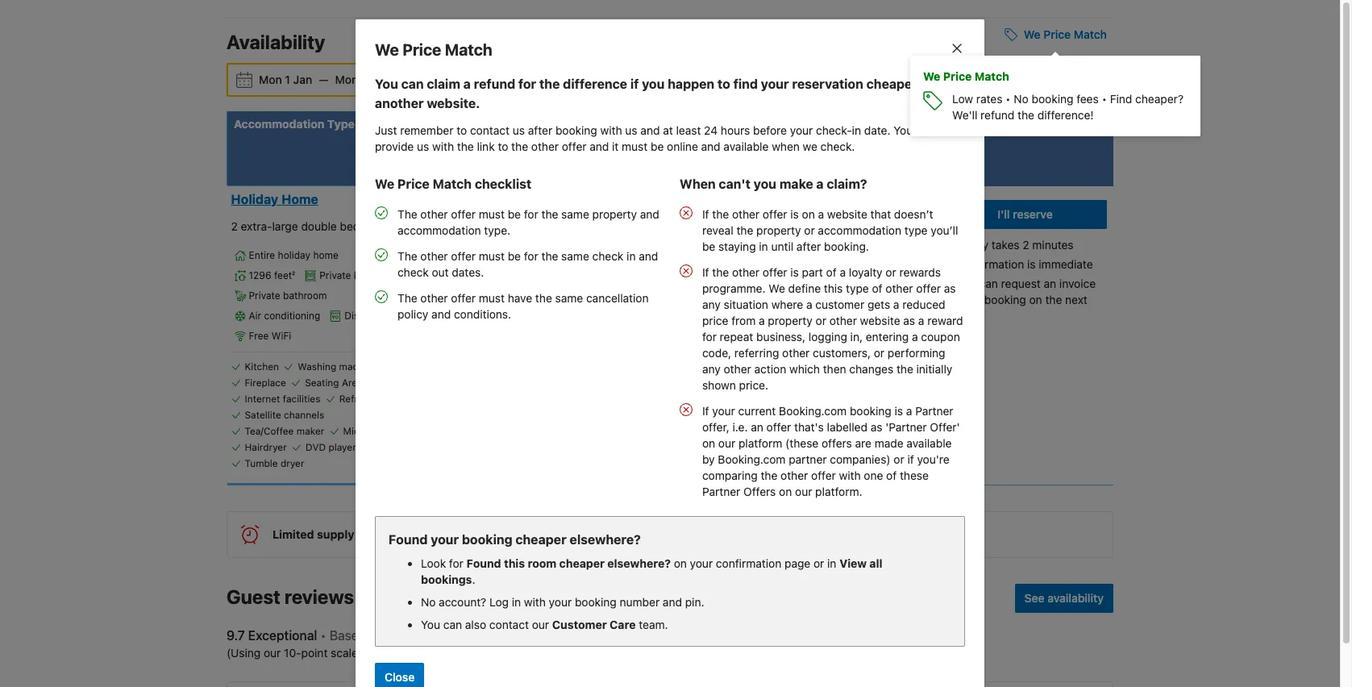 Task type: vqa. For each thing, say whether or not it's contained in the screenshot.
"27" checkbox
no



Task type: describe. For each thing, give the bounding box(es) containing it.
low rates • no booking fees •
[[953, 92, 1110, 106]]

2 horizontal spatial us
[[625, 123, 638, 137]]

repeat
[[720, 330, 754, 344]]

see
[[1025, 591, 1045, 605]]

2 any from the top
[[703, 362, 721, 376]]

before 18 december 2023
[[695, 193, 824, 221]]

1 vertical spatial reviews
[[441, 628, 485, 643]]

out
[[432, 265, 449, 279]]

offer inside "the other offer must have the same cancellation policy and conditions."
[[451, 291, 476, 305]]

kitchen
[[245, 361, 279, 373]]

are inside if your current booking.com booking is a partner offer, i.e. an offer that's labelled as 'partner offer' on our platform (these offers are made available by booking.com partner companies) or if you're comparing the other offer with one of these partner offers on our platform.
[[855, 436, 872, 450]]

price.
[[739, 378, 769, 392]]

free wifi
[[249, 330, 291, 342]]

0 horizontal spatial partner
[[703, 485, 741, 498]]

us$1,746
[[536, 195, 597, 210]]

property inside if the other offer is part of a loyalty or rewards programme. we define this type of other offer as any situation where a customer gets a reduced price from a property or other website as a reward for repeat business, logging in, entering a coupon code, referring other customers, or performing any other action which then changes the initially shown price.
[[768, 314, 813, 327]]

you can also contact our customer care team.
[[421, 618, 668, 632]]

an inside if your current booking.com booking is a partner offer, i.e. an offer that's labelled as 'partner offer' on our platform (these offers are made available by booking.com partner companies) or if you're comparing the other offer with one of these partner offers on our platform.
[[751, 420, 764, 434]]

other up price.
[[724, 362, 752, 376]]

only
[[967, 238, 989, 252]]

1 mon from the left
[[259, 73, 282, 87]]

holiday home
[[231, 192, 318, 207]]

price down provide
[[398, 177, 430, 191]]

other up gets
[[886, 282, 914, 295]]

these
[[900, 469, 929, 482]]

1 vertical spatial booking.com
[[718, 453, 786, 466]]

facilities
[[283, 393, 321, 405]]

the other offer must be for the same property and accommodation type.
[[398, 207, 660, 237]]

supply
[[317, 528, 355, 541]]

with inside if your current booking.com booking is a partner offer, i.e. an offer that's labelled as 'partner offer' on our platform (these offers are made available by booking.com partner companies) or if you're comparing the other offer with one of these partner offers on our platform.
[[839, 469, 861, 482]]

1 inside 1 jan - 8 jan  ,
[[1275, 102, 1279, 113]]

0 vertical spatial elsewhere?
[[570, 532, 641, 547]]

our down no account? log in with your booking number and pin.
[[532, 618, 549, 632]]

destination
[[564, 252, 609, 261]]

holiday inside finish your booking! 1 holiday home for us$2,376.89
[[1201, 60, 1242, 74]]

hours
[[721, 123, 750, 137]]

0 vertical spatial cancellation
[[719, 193, 778, 205]]

exceptional
[[248, 628, 317, 643]]

platform
[[739, 436, 783, 450]]

if for if the other offer is on a website that doesn't reveal the property or accommodation type you'll be staying in until after booking.
[[703, 207, 709, 221]]

booking up difference!
[[1032, 92, 1074, 106]]

of up 'link'
[[472, 117, 484, 131]]

more details on meals and payment options image
[[866, 192, 877, 203]]

same inside "the other offer must have the same cancellation policy and conditions."
[[555, 291, 583, 305]]

on right based
[[370, 628, 384, 643]]

tax,
[[618, 236, 634, 245]]

i'll reserve button
[[944, 200, 1107, 229]]

or inside the if the other offer is on a website that doesn't reveal the property or accommodation type you'll be staying in until after booking.
[[804, 223, 815, 237]]

same for property
[[562, 207, 589, 221]]

the down guests
[[512, 140, 528, 153]]

0 vertical spatial after
[[528, 123, 553, 137]]

booking up customer
[[575, 595, 617, 609]]

in right supply
[[357, 528, 367, 541]]

search
[[847, 73, 883, 87]]

jan up the another
[[372, 73, 391, 87]]

refrigerator
[[339, 393, 394, 405]]

the inside the it only takes 2 minutes confirmation is immediate you can request an invoice after booking on the next page
[[1046, 293, 1063, 307]]

other down customer on the top right of page
[[830, 314, 857, 327]]

doesn't
[[894, 207, 934, 221]]

to down we'll in the top of the page
[[954, 123, 965, 137]]

0 horizontal spatial from
[[488, 628, 516, 643]]

be inside the if the other offer is on a website that doesn't reveal the property or accommodation type you'll be staying in until after booking.
[[703, 240, 716, 253]]

cheaper inside the you can claim a refund for the difference if you happen to find your reservation cheaper on another website.
[[867, 77, 918, 91]]

our down offer,
[[719, 436, 736, 450]]

choices
[[706, 117, 749, 131]]

in left view
[[828, 557, 837, 570]]

a up 18
[[817, 177, 824, 191]]

found your booking cheaper elsewhere?
[[389, 532, 641, 547]]

the up reveal
[[712, 207, 729, 221]]

look for found this room cheaper elsewhere? on your confirmation page or in
[[421, 557, 840, 570]]

in left the date.
[[852, 123, 861, 137]]

made
[[875, 436, 904, 450]]

10-
[[284, 646, 301, 660]]

or up changes
[[874, 346, 885, 360]]

1 left week
[[607, 117, 613, 131]]

entire holiday home
[[249, 249, 339, 261]]

as inside if your current booking.com booking is a partner offer, i.e. an offer that's labelled as 'partner offer' on our platform (these offers are made available by booking.com partner companies) or if you're comparing the other offer with one of these partner offers on our platform.
[[871, 420, 883, 434]]

cancellation inside "the other offer must have the same cancellation policy and conditions."
[[586, 291, 649, 305]]

—
[[319, 73, 329, 87]]

and left pin.
[[663, 595, 682, 609]]

if inside the you can claim a refund for the difference if you happen to find your reservation cheaper on another website.
[[631, 77, 639, 91]]

2 vertical spatial this
[[504, 557, 525, 570]]

after inside the if the other offer is on a website that doesn't reveal the property or accommodation type you'll be staying in until after booking.
[[797, 240, 821, 253]]

provide
[[375, 140, 414, 153]]

0 vertical spatial check
[[593, 249, 624, 263]]

is inside if your current booking.com booking is a partner offer, i.e. an offer that's labelled as 'partner offer' on our platform (these offers are made available by booking.com partner companies) or if you're comparing the other offer with one of these partner offers on our platform.
[[895, 404, 903, 418]]

in right 'log'
[[512, 595, 521, 609]]

mon 1 jan — mon 8 jan
[[259, 73, 391, 87]]

customer
[[816, 298, 865, 311]]

other up programme.
[[732, 265, 760, 279]]

other inside "the other offer must have the same cancellation policy and conditions."
[[421, 291, 448, 305]]

request
[[1001, 277, 1041, 291]]

on right offers
[[779, 485, 792, 498]]

offer up reduced
[[917, 282, 941, 295]]

claim
[[427, 77, 460, 91]]

home inside finish your booking! 1 holiday home for us$2,376.89
[[1245, 60, 1276, 74]]

0 vertical spatial per
[[626, 252, 639, 261]]

on inside the if the other offer is on a website that doesn't reveal the property or accommodation type you'll be staying in until after booking.
[[802, 207, 815, 221]]

for inside the other offer must be for the same property and accommodation type.
[[524, 207, 539, 221]]

to right 'link'
[[498, 140, 508, 153]]

stay
[[571, 300, 587, 310]]

on inside the it only takes 2 minutes confirmation is immediate you can request an invoice after booking on the next page
[[1030, 293, 1043, 307]]

price up low
[[944, 69, 972, 83]]

match up rates
[[975, 69, 1010, 83]]

your up you can also contact our customer care team. on the bottom left of page
[[549, 595, 572, 609]]

your down already
[[690, 557, 713, 570]]

1 vertical spatial elsewhere?
[[608, 557, 671, 570]]

with up you can also contact our customer care team. on the bottom left of page
[[524, 595, 546, 609]]

us for with
[[513, 123, 525, 137]]

must for policy
[[479, 291, 505, 305]]

jan left ,
[[1193, 119, 1208, 129]]

price inside we price match dropdown button
[[1044, 28, 1071, 41]]

a inside the you can claim a refund for the difference if you happen to find your reservation cheaper on another website.
[[464, 77, 471, 91]]

contact for us
[[470, 123, 510, 137]]

match inside dropdown button
[[1074, 28, 1107, 41]]

tea/coffee
[[245, 425, 294, 437]]

rewards
[[900, 265, 941, 279]]

account?
[[439, 595, 487, 609]]

a up "performing"
[[912, 330, 918, 344]]

the other offer must be for the same check in and check out dates.
[[398, 249, 658, 279]]

seating
[[305, 377, 339, 389]]

booking inside the it only takes 2 minutes confirmation is immediate you can request an invoice after booking on the next page
[[985, 293, 1027, 307]]

current
[[739, 404, 776, 418]]

2 extra-large double beds
[[231, 220, 369, 233]]

1 vertical spatial cheaper
[[516, 532, 567, 547]]

free for free wifi
[[249, 330, 269, 342]]

with up it on the top
[[601, 123, 622, 137]]

the for the other offer must have the same cancellation policy and conditions.
[[398, 291, 418, 305]]

the up staying at the top right of page
[[737, 223, 754, 237]]

we price match inside dialog
[[375, 40, 493, 59]]

or down site
[[814, 557, 825, 570]]

guests
[[486, 117, 524, 131]]

jan left the —
[[293, 73, 312, 87]]

booking left '227'
[[462, 532, 513, 547]]

initially
[[917, 362, 953, 376]]

us$2,376.89
[[1193, 77, 1267, 90]]

2 horizontal spatial as
[[944, 282, 956, 295]]

we up the mon 8 jan button
[[375, 40, 399, 59]]

we inside dropdown button
[[1024, 28, 1041, 41]]

websites
[[634, 628, 686, 643]]

(using
[[227, 646, 261, 660]]

seating area
[[305, 377, 363, 389]]

then
[[823, 362, 847, 376]]

property inside the other offer must be for the same property and accommodation type.
[[593, 207, 637, 221]]

your left dates:
[[450, 528, 476, 541]]

cheaper?
[[1136, 92, 1184, 106]]

offer up where
[[763, 265, 788, 279]]

type.
[[484, 223, 511, 237]]

on inside the you can claim a refund for the difference if you happen to find your reservation cheaper on another website.
[[921, 77, 937, 91]]

other left travel
[[564, 628, 595, 643]]

we up select
[[924, 69, 941, 83]]

performing
[[888, 346, 946, 360]]

difference!
[[1038, 108, 1094, 122]]

0 horizontal spatial us$
[[572, 284, 589, 294]]

your up look
[[431, 532, 459, 547]]

booking down difference
[[556, 123, 598, 137]]

2023 inside before 18 december 2023
[[745, 208, 769, 221]]

refund inside find cheaper? we'll refund the difference!
[[981, 108, 1015, 122]]

on up by
[[703, 436, 716, 450]]

guest reviews
[[227, 586, 354, 608]]

holiday up feet²
[[278, 249, 311, 261]]

find
[[1110, 92, 1133, 106]]

on right unavailable
[[781, 528, 794, 541]]

dates.
[[452, 265, 484, 279]]

1 left the —
[[285, 73, 290, 87]]

website inside if the other offer is part of a loyalty or rewards programme. we define this type of other offer as any situation where a customer gets a reduced price from a property or other website as a reward for repeat business, logging in, entering a coupon code, referring other customers, or performing any other action which then changes the initially shown price.
[[860, 314, 901, 327]]

you for you can also contact our customer care team.
[[421, 618, 440, 632]]

and inside "the other offer must have the same cancellation policy and conditions."
[[432, 307, 451, 321]]

free for free cancellation
[[695, 193, 717, 205]]

a down situation
[[759, 314, 765, 327]]

close
[[385, 670, 415, 684]]

refund inside the you can claim a refund for the difference if you happen to find your reservation cheaper on another website.
[[474, 77, 516, 91]]

or right loyalty
[[886, 265, 897, 279]]

tumble
[[245, 457, 278, 469]]

offer inside you'll need to provide us with the link to the other offer and it must be online and available when we check.
[[562, 140, 587, 153]]

for inside the other offer must be for the same check in and check out dates.
[[524, 249, 539, 263]]

booking inside if your current booking.com booking is a partner offer, i.e. an offer that's labelled as 'partner offer' on our platform (these offers are made available by booking.com partner companies) or if you're comparing the other offer with one of these partner offers on our platform.
[[850, 404, 892, 418]]

smoky's
[[1193, 102, 1229, 113]]

customer
[[552, 618, 607, 632]]

guest reviews element
[[227, 584, 1009, 610]]

hairdryer
[[245, 441, 287, 453]]

when can't you make a claim?
[[680, 177, 868, 191]]

no account? log in with your booking number and pin.
[[421, 595, 705, 609]]

when
[[680, 177, 716, 191]]

0 horizontal spatial fee
[[540, 300, 553, 310]]

team.
[[639, 618, 668, 632]]

offer inside the if the other offer is on a website that doesn't reveal the property or accommodation type you'll be staying in until after booking.
[[763, 207, 788, 221]]

the for the other offer must be for the same check in and check out dates.
[[398, 249, 418, 263]]

0 horizontal spatial reviews
[[285, 586, 354, 608]]

can inside the it only takes 2 minutes confirmation is immediate you can request an invoice after booking on the next page
[[980, 277, 998, 291]]

it
[[957, 238, 964, 252]]

changes
[[850, 362, 894, 376]]

invoice
[[1060, 277, 1096, 291]]

price up claim
[[403, 40, 441, 59]]

your
[[677, 117, 703, 131]]

this inside if the other offer is part of a loyalty or rewards programme. we define this type of other offer as any situation where a customer gets a reduced price from a property or other website as a reward for repeat business, logging in, entering a coupon code, referring other customers, or performing any other action which then changes the initially shown price.
[[824, 282, 843, 295]]

our down partner on the right bottom of page
[[795, 485, 813, 498]]

if your current booking.com booking is a partner offer, i.e. an offer that's labelled as 'partner offer' on our platform (these offers are made available by booking.com partner companies) or if you're comparing the other offer with one of these partner offers on our platform.
[[703, 404, 960, 498]]

0 horizontal spatial per
[[555, 300, 568, 310]]

is inside the if the other offer is on a website that doesn't reveal the property or accommodation type you'll be staying in until after booking.
[[791, 207, 799, 221]]

a down "define"
[[807, 298, 813, 311]]

the inside the other offer must be for the same check in and check out dates.
[[542, 249, 558, 263]]

private for private kitchen
[[320, 269, 351, 282]]

player
[[329, 441, 356, 453]]

until down before 18 december 2023
[[751, 229, 771, 242]]

it
[[612, 140, 619, 153]]

page inside the it only takes 2 minutes confirmation is immediate you can request an invoice after booking on the next page
[[957, 309, 983, 323]]

other inside you'll need to provide us with the link to the other offer and it must be online and available when we check.
[[531, 140, 559, 153]]

cleaning
[[620, 284, 655, 294]]

on down already
[[674, 557, 687, 570]]

accommodation
[[234, 117, 325, 131]]

already
[[679, 528, 717, 541]]

finish
[[1193, 28, 1226, 42]]

the inside find cheaper? we'll refund the difference!
[[1018, 108, 1035, 122]]

reduced
[[903, 298, 946, 311]]

we'll
[[953, 108, 978, 122]]

type for this
[[846, 282, 869, 295]]

before inside the we price match dialog
[[753, 123, 787, 137]]

for up look
[[432, 528, 448, 541]]

the up programme.
[[712, 265, 729, 279]]

can for you can also contact our customer care team.
[[443, 618, 462, 632]]

other inside if your current booking.com booking is a partner offer, i.e. an offer that's labelled as 'partner offer' on our platform (these offers are made available by booking.com partner companies) or if you're comparing the other offer with one of these partner offers on our platform.
[[781, 469, 808, 482]]

of inside if your current booking.com booking is a partner offer, i.e. an offer that's labelled as 'partner offer' on our platform (these offers are made available by booking.com partner companies) or if you're comparing the other offer with one of these partner offers on our platform.
[[887, 469, 897, 482]]

0 vertical spatial booking.com
[[779, 404, 847, 418]]

our left site
[[798, 528, 815, 541]]

you'll
[[931, 223, 959, 237]]

holiday right '227'
[[539, 528, 576, 541]]

available inside you'll need to provide us with the link to the other offer and it must be online and available when we check.
[[724, 140, 769, 153]]

of up gets
[[872, 282, 883, 295]]

several
[[519, 628, 561, 643]]

to down website.
[[457, 123, 467, 137]]

jan left the -
[[1281, 102, 1296, 113]]

18
[[813, 193, 824, 205]]

and left it on the top
[[590, 140, 609, 153]]

holiday down you'll
[[890, 150, 930, 163]]

offer up platform
[[767, 420, 792, 434]]

from inside if the other offer is part of a loyalty or rewards programme. we define this type of other offer as any situation where a customer gets a reduced price from a property or other website as a reward for repeat business, logging in, entering a coupon code, referring other customers, or performing any other action which then changes the initially shown price.
[[732, 314, 756, 327]]

and down 24 at the right top
[[701, 140, 721, 153]]

same for check
[[562, 249, 589, 263]]

tea/coffee maker
[[245, 425, 324, 437]]

we down provide
[[375, 177, 395, 191]]

your up we
[[790, 123, 813, 137]]

the left 'link'
[[457, 140, 474, 153]]

overlook
[[1231, 102, 1269, 113]]

and inside the other offer must be for the same check in and check out dates.
[[639, 249, 658, 263]]



Task type: locate. For each thing, give the bounding box(es) containing it.
1 vertical spatial per
[[555, 300, 568, 310]]

website down gets
[[860, 314, 901, 327]]

1 if from the top
[[703, 207, 709, 221]]

0 vertical spatial you
[[375, 77, 398, 91]]

is
[[791, 207, 799, 221], [1028, 258, 1036, 271], [791, 265, 799, 279], [895, 404, 903, 418]]

2 accommodation from the left
[[818, 223, 902, 237]]

check-
[[816, 123, 852, 137]]

after inside the it only takes 2 minutes confirmation is immediate you can request an invoice after booking on the next page
[[957, 293, 982, 307]]

a inside the if the other offer is on a website that doesn't reveal the property or accommodation type you'll be staying in until after booking.
[[818, 207, 824, 221]]

1 horizontal spatial type
[[905, 223, 928, 237]]

for down the "price"
[[703, 330, 717, 344]]

the up offers
[[761, 469, 778, 482]]

and left at
[[641, 123, 660, 137]]

0 horizontal spatial check
[[398, 265, 429, 279]]

must down type.
[[479, 249, 505, 263]]

to inside the you can claim a refund for the difference if you happen to find your reservation cheaper on another website.
[[718, 77, 731, 91]]

0 vertical spatial any
[[703, 298, 721, 311]]

1 horizontal spatial cancellation
[[719, 193, 778, 205]]

have
[[508, 291, 532, 305]]

3 if from the top
[[703, 404, 709, 418]]

0 horizontal spatial free
[[249, 330, 269, 342]]

offer inside the other offer must be for the same property and accommodation type.
[[451, 207, 476, 221]]

other up checklist
[[531, 140, 559, 153]]

can for you can claim a refund for the difference if you happen to find your reservation cheaper on another website.
[[401, 77, 424, 91]]

part
[[802, 265, 823, 279]]

loyalty
[[849, 265, 883, 279]]

0 vertical spatial reviews
[[285, 586, 354, 608]]

air
[[249, 310, 261, 322]]

1 vertical spatial free
[[249, 330, 269, 342]]

0 vertical spatial no
[[1014, 92, 1029, 106]]

a inside if your current booking.com booking is a partner offer, i.e. an offer that's labelled as 'partner offer' on our platform (these offers are made available by booking.com partner companies) or if you're comparing the other offer with one of these partner offers on our platform.
[[907, 404, 913, 418]]

if inside if your current booking.com booking is a partner offer, i.e. an offer that's labelled as 'partner offer' on our platform (these offers are made available by booking.com partner companies) or if you're comparing the other offer with one of these partner offers on our platform.
[[703, 404, 709, 418]]

dvd player
[[306, 441, 356, 453]]

accommodation inside the if the other offer is on a website that doesn't reveal the property or accommodation type you'll be staying in until after booking.
[[818, 223, 902, 237]]

with inside you'll need to provide us with the link to the other offer and it must be online and available when we check.
[[432, 140, 454, 153]]

check
[[593, 249, 624, 263], [398, 265, 429, 279]]

1 horizontal spatial found
[[467, 557, 501, 570]]

mon right the —
[[335, 73, 358, 87]]

% right 7.44
[[560, 268, 567, 278]]

select
[[890, 117, 925, 131]]

must inside you'll need to provide us with the link to the other offer and it must be online and available when we check.
[[622, 140, 648, 153]]

you can claim a refund for the difference if you happen to find your reservation cheaper on another website.
[[375, 77, 937, 111]]

internet facilities
[[245, 393, 321, 405]]

you inside the it only takes 2 minutes confirmation is immediate you can request an invoice after booking on the next page
[[957, 277, 977, 291]]

for up 1 jan - 8 jan  ,
[[1278, 60, 1294, 74]]

private for private bathroom
[[249, 290, 280, 302]]

your right find
[[761, 77, 789, 91]]

1 horizontal spatial page
[[957, 309, 983, 323]]

for down checklist
[[524, 207, 539, 221]]

2 • from the left
[[1102, 92, 1107, 106]]

pay nothing until 15 december 2023
[[695, 229, 861, 242]]

by
[[703, 453, 715, 466]]

price down difference
[[557, 117, 585, 131]]

0 vertical spatial 8
[[361, 73, 369, 87]]

your inside the you can claim a refund for the difference if you happen to find your reservation cheaper on another website.
[[761, 77, 789, 91]]

you inside the you can claim a refund for the difference if you happen to find your reservation cheaper on another website.
[[375, 77, 398, 91]]

home
[[282, 192, 318, 207]]

select a holiday home
[[890, 117, 930, 179]]

jan
[[293, 73, 312, 87], [372, 73, 391, 87], [1281, 102, 1296, 113], [1193, 119, 1208, 129]]

the inside if your current booking.com booking is a partner offer, i.e. an offer that's labelled as 'partner offer' on our platform (these offers are made available by booking.com partner companies) or if you're comparing the other offer with one of these partner offers on our platform.
[[761, 469, 778, 482]]

property
[[570, 268, 604, 278]]

dishwasher
[[345, 310, 397, 322]]

0 vertical spatial home
[[1245, 60, 1276, 74]]

1 • from the left
[[1006, 92, 1011, 106]]

rated exceptional element
[[227, 628, 317, 643]]

1 vertical spatial 2
[[1023, 238, 1030, 252]]

property down where
[[768, 314, 813, 327]]

air conditioning
[[249, 310, 320, 322]]

our down the '9.7 exceptional'
[[264, 646, 281, 660]]

in down the tax,
[[627, 249, 636, 263]]

you for you can claim a refund for the difference if you happen to find your reservation cheaper on another website.
[[375, 77, 398, 91]]

1 horizontal spatial can
[[443, 618, 462, 632]]

2023 up loyalty
[[837, 229, 861, 242]]

can left also in the left bottom of the page
[[443, 618, 462, 632]]

offers
[[744, 485, 776, 498]]

a left loyalty
[[840, 265, 846, 279]]

0 horizontal spatial you
[[642, 77, 665, 91]]

with down number
[[432, 140, 454, 153]]

your up offer,
[[712, 404, 735, 418]]

0 horizontal spatial after
[[528, 123, 553, 137]]

that
[[871, 207, 891, 221]]

2 vertical spatial after
[[957, 293, 982, 307]]

2 vertical spatial cheaper
[[560, 557, 605, 570]]

care
[[610, 618, 636, 632]]

offer down price for 1 week on the left of page
[[562, 140, 587, 153]]

167.40
[[592, 284, 618, 294]]

match left checklist
[[433, 177, 472, 191]]

property inside the if the other offer is on a website that doesn't reveal the property or accommodation type you'll be staying in until after booking.
[[757, 223, 801, 237]]

from
[[732, 314, 756, 327], [488, 628, 516, 643]]

0 vertical spatial this
[[824, 282, 843, 295]]

private left the kitchen
[[320, 269, 351, 282]]

companies)
[[830, 453, 891, 466]]

1 vertical spatial if
[[703, 265, 709, 279]]

match up claim
[[445, 40, 493, 59]]

1 vertical spatial you
[[754, 177, 777, 191]]

1 vertical spatial cancellation
[[586, 291, 649, 305]]

website
[[828, 207, 868, 221], [860, 314, 901, 327]]

unavailable
[[720, 528, 778, 541]]

number
[[620, 595, 660, 609]]

1 horizontal spatial if
[[908, 453, 914, 466]]

immediate
[[1039, 258, 1093, 271]]

close button
[[375, 663, 424, 687]]

0 vertical spatial cheaper
[[867, 77, 918, 91]]

one
[[864, 469, 884, 482]]

your inside finish your booking! 1 holiday home for us$2,376.89
[[1229, 28, 1254, 42]]

the inside the you can claim a refund for the difference if you happen to find your reservation cheaper on another website.
[[540, 77, 560, 91]]

we price match checklist
[[375, 177, 532, 191]]

in,
[[851, 330, 863, 344]]

available up you're
[[907, 436, 952, 450]]

the inside the other offer must be for the same check in and check out dates.
[[398, 249, 418, 263]]

1 horizontal spatial you
[[754, 177, 777, 191]]

after up the part in the right of the page
[[797, 240, 821, 253]]

a down 18
[[818, 207, 824, 221]]

1 vertical spatial if
[[908, 453, 914, 466]]

offer up dates.
[[451, 249, 476, 263]]

home
[[1245, 60, 1276, 74], [890, 166, 921, 179], [313, 249, 339, 261]]

type inside the if the other offer is on a website that doesn't reveal the property or accommodation type you'll be staying in until after booking.
[[905, 223, 928, 237]]

in inside the other offer must be for the same check in and check out dates.
[[627, 249, 636, 263]]

1 vertical spatial you
[[957, 277, 977, 291]]

be inside the other offer must be for the same property and accommodation type.
[[508, 207, 521, 221]]

price
[[703, 314, 729, 327]]

1 vertical spatial page
[[785, 557, 811, 570]]

0 vertical spatial found
[[389, 532, 428, 547]]

if inside if the other offer is part of a loyalty or rewards programme. we define this type of other offer as any situation where a customer gets a reduced price from a property or other website as a reward for repeat business, logging in, entering a coupon code, referring other customers, or performing any other action which then changes the initially shown price.
[[703, 265, 709, 279]]

travel
[[598, 628, 631, 643]]

reviews
[[285, 586, 354, 608], [441, 628, 485, 643]]

no inside the we price match dialog
[[421, 595, 436, 609]]

mon
[[259, 73, 282, 87], [335, 73, 358, 87]]

a inside select a holiday home
[[890, 133, 896, 147]]

or down "made"
[[894, 453, 905, 466]]

this up customer on the top right of page
[[824, 282, 843, 295]]

2 the from the top
[[398, 249, 418, 263]]

we price match inside dropdown button
[[1024, 28, 1107, 41]]

nothing
[[714, 229, 749, 242]]

fee down charge,
[[540, 300, 553, 310]]

need
[[925, 123, 951, 137]]

2 right the takes
[[1023, 238, 1030, 252]]

large
[[272, 220, 298, 233]]

if for if your current booking.com booking is a partner offer, i.e. an offer that's labelled as 'partner offer' on our platform (these offers are made available by booking.com partner companies) or if you're comparing the other offer with one of these partner offers on our platform.
[[703, 404, 709, 418]]

1 vertical spatial december
[[787, 229, 834, 242]]

1 the from the top
[[398, 207, 418, 221]]

1 accommodation from the left
[[398, 223, 481, 237]]

1 vertical spatial no
[[421, 595, 436, 609]]

1 vertical spatial check
[[398, 265, 429, 279]]

0 vertical spatial contact
[[470, 123, 510, 137]]

or down 18
[[804, 223, 815, 237]]

at
[[663, 123, 673, 137]]

if for if the other offer is part of a loyalty or rewards programme. we define this type of other offer as any situation where a customer gets a reduced price from a property or other website as a reward for repeat business, logging in, entering a coupon code, referring other customers, or performing any other action which then changes the initially shown price.
[[703, 265, 709, 279]]

website inside the if the other offer is on a website that doesn't reveal the property or accommodation type you'll be staying in until after booking.
[[828, 207, 868, 221]]

the inside "the other offer must have the same cancellation policy and conditions."
[[536, 291, 552, 305]]

for inside finish your booking! 1 holiday home for us$2,376.89
[[1278, 60, 1294, 74]]

limited
[[273, 528, 314, 541]]

be
[[651, 140, 664, 153], [508, 207, 521, 221], [703, 240, 716, 253], [508, 249, 521, 263]]

logging
[[809, 330, 848, 344]]

reviews up based
[[285, 586, 354, 608]]

available inside if your current booking.com booking is a partner offer, i.e. an offer that's labelled as 'partner offer' on our platform (these offers are made available by booking.com partner companies) or if you're comparing the other offer with one of these partner offers on our platform.
[[907, 436, 952, 450]]

1 vertical spatial us$
[[572, 284, 589, 294]]

0 vertical spatial partner
[[916, 404, 954, 418]]

same up 12.75
[[562, 207, 589, 221]]

1 vertical spatial 2023
[[837, 229, 861, 242]]

shown
[[703, 378, 736, 392]]

must up type.
[[479, 207, 505, 221]]

0 vertical spatial can
[[401, 77, 424, 91]]

pay
[[695, 229, 712, 242]]

0 horizontal spatial found
[[389, 532, 428, 547]]

booking.com up that's
[[779, 404, 847, 418]]

1 vertical spatial 15
[[388, 628, 401, 643]]

2 if from the top
[[703, 265, 709, 279]]

type down loyalty
[[846, 282, 869, 295]]

9.7 exceptional
[[227, 628, 317, 643]]

us$ up stay,
[[636, 236, 653, 245]]

1 vertical spatial the
[[398, 249, 418, 263]]

machine
[[339, 361, 377, 373]]

conditions.
[[454, 307, 511, 321]]

as down reduced
[[904, 314, 916, 327]]

1 vertical spatial website
[[860, 314, 901, 327]]

for inside if the other offer is part of a loyalty or rewards programme. we define this type of other offer as any situation where a customer gets a reduced price from a property or other website as a reward for repeat business, logging in, entering a coupon code, referring other customers, or performing any other action which then changes the initially shown price.
[[703, 330, 717, 344]]

and up cleaning at the top left of the page
[[639, 249, 658, 263]]

gets
[[868, 298, 891, 311]]

entire
[[249, 249, 275, 261]]

a up 'partner
[[907, 404, 913, 418]]

0 horizontal spatial us
[[417, 140, 429, 153]]

accommodation
[[398, 223, 481, 237], [818, 223, 902, 237]]

december
[[695, 208, 742, 221], [787, 229, 834, 242]]

1 horizontal spatial as
[[904, 314, 916, 327]]

1 vertical spatial from
[[488, 628, 516, 643]]

if up reveal
[[703, 207, 709, 221]]

your choices
[[677, 117, 749, 131]]

holiday home link
[[231, 192, 409, 208]]

0 vertical spatial as
[[944, 282, 956, 295]]

2
[[231, 220, 238, 233], [1023, 238, 1030, 252]]

december up reveal
[[695, 208, 742, 221]]

is up 'partner
[[895, 404, 903, 418]]

must inside "the other offer must have the same cancellation policy and conditions."
[[479, 291, 505, 305]]

partner down comparing
[[703, 485, 741, 498]]

satellite
[[245, 409, 281, 421]]

booking down request
[[985, 293, 1027, 307]]

1 vertical spatial same
[[562, 249, 589, 263]]

number of guests
[[425, 117, 524, 131]]

is left the part in the right of the page
[[791, 265, 799, 279]]

reservation
[[792, 77, 864, 91]]

must inside the other offer must be for the same property and accommodation type.
[[479, 207, 505, 221]]

in inside the if the other offer is on a website that doesn't reveal the property or accommodation type you'll be staying in until after booking.
[[759, 240, 768, 253]]

0 vertical spatial 15
[[774, 229, 784, 242]]

1 left the -
[[1275, 102, 1279, 113]]

a down reduced
[[919, 314, 925, 327]]

before inside before 18 december 2023
[[781, 193, 811, 205]]

any up the "price"
[[703, 298, 721, 311]]

accommodation inside the other offer must be for the same property and accommodation type.
[[398, 223, 481, 237]]

until inside the if the other offer is on a website that doesn't reveal the property or accommodation type you'll be staying in until after booking.
[[772, 240, 794, 253]]

1 vertical spatial as
[[904, 314, 916, 327]]

• right rates
[[1006, 92, 1011, 106]]

if inside if your current booking.com booking is a partner offer, i.e. an offer that's labelled as 'partner offer' on our platform (these offers are made available by booking.com partner companies) or if you're comparing the other offer with one of these partner offers on our platform.
[[908, 453, 914, 466]]

page right confirmation
[[785, 557, 811, 570]]

cancellation down service
[[586, 291, 649, 305]]

elsewhere? up look for found this room cheaper elsewhere? on your confirmation page or in
[[570, 532, 641, 547]]

1 vertical spatial available
[[907, 436, 952, 450]]

date.
[[864, 123, 891, 137]]

partner
[[789, 453, 827, 466]]

2 inside the it only takes 2 minutes confirmation is immediate you can request an invoice after booking on the next page
[[1023, 238, 1030, 252]]

your up booking!
[[1229, 28, 1254, 42]]

the down "performing"
[[897, 362, 914, 376]]

be inside you'll need to provide us with the link to the other offer and it must be online and available when we check.
[[651, 140, 664, 153]]

same
[[562, 207, 589, 221], [562, 249, 589, 263], [555, 291, 583, 305]]

if the other offer is part of a loyalty or rewards programme. we define this type of other offer as any situation where a customer gets a reduced price from a property or other website as a reward for repeat business, logging in, entering a coupon code, referring other customers, or performing any other action which then changes the initially shown price.
[[703, 265, 964, 392]]

with
[[601, 123, 622, 137], [432, 140, 454, 153], [839, 469, 861, 482], [524, 595, 546, 609]]

an inside the it only takes 2 minutes confirmation is immediate you can request an invoice after booking on the next page
[[1044, 277, 1057, 291]]

i.e.
[[733, 420, 748, 434]]

is inside the it only takes 2 minutes confirmation is immediate you can request an invoice after booking on the next page
[[1028, 258, 1036, 271]]

2 vertical spatial home
[[313, 249, 339, 261]]

or up logging
[[816, 314, 827, 327]]

1 horizontal spatial us$
[[636, 236, 653, 245]]

be inside the other offer must be for the same check in and check out dates.
[[508, 249, 521, 263]]

2 vertical spatial if
[[703, 404, 709, 418]]

0 horizontal spatial available
[[724, 140, 769, 153]]

other down partner on the right bottom of page
[[781, 469, 808, 482]]

availability
[[227, 31, 325, 54]]

us down remember
[[417, 140, 429, 153]]

confirmation
[[716, 557, 782, 570]]

15 down before 18 december 2023
[[774, 229, 784, 242]]

other down out
[[421, 291, 448, 305]]

is up request
[[1028, 258, 1036, 271]]

contact down 'log'
[[490, 618, 529, 632]]

extra-
[[241, 220, 272, 233]]

we price match up fees
[[1024, 28, 1107, 41]]

you down confirmation
[[957, 277, 977, 291]]

us inside you'll need to provide us with the link to the other offer and it must be online and available when we check.
[[417, 140, 429, 153]]

1 horizontal spatial mon
[[335, 73, 358, 87]]

1 horizontal spatial this
[[638, 528, 657, 541]]

1 horizontal spatial after
[[797, 240, 821, 253]]

of right the part in the right of the page
[[826, 265, 837, 279]]

booking.com down platform
[[718, 453, 786, 466]]

wifi
[[272, 330, 291, 342]]

1 horizontal spatial we price match
[[924, 69, 1010, 83]]

smoky's overlook image
[[1149, 29, 1175, 55]]

a right gets
[[894, 298, 900, 311]]

home inside select a holiday home
[[890, 166, 921, 179]]

us for link
[[417, 140, 429, 153]]

1 vertical spatial %
[[560, 268, 567, 278]]

0 horizontal spatial 15
[[388, 628, 401, 643]]

type
[[327, 117, 355, 131]]

0 horizontal spatial as
[[871, 420, 883, 434]]

2 horizontal spatial after
[[957, 293, 982, 307]]

check down 12.75
[[593, 249, 624, 263]]

same inside the other offer must be for the same check in and check out dates.
[[562, 249, 589, 263]]

page up coupon
[[957, 309, 983, 323]]

the inside the other offer must be for the same property and accommodation type.
[[542, 207, 558, 221]]

are up companies)
[[855, 436, 872, 450]]

0 horizontal spatial this
[[504, 557, 525, 570]]

0 horizontal spatial %
[[560, 268, 567, 278]]

website.
[[427, 96, 480, 111]]

0 vertical spatial available
[[724, 140, 769, 153]]

0 vertical spatial refund
[[474, 77, 516, 91]]

0 horizontal spatial are
[[660, 528, 676, 541]]

you
[[375, 77, 398, 91], [957, 277, 977, 291], [421, 618, 440, 632]]

price for 1 week
[[557, 117, 645, 131]]

1 horizontal spatial check
[[593, 249, 624, 263]]

0 horizontal spatial if
[[631, 77, 639, 91]]

find
[[734, 77, 758, 91]]

type for accommodation
[[905, 223, 928, 237]]

can inside the you can claim a refund for the difference if you happen to find your reservation cheaper on another website.
[[401, 77, 424, 91]]

found up '.'
[[467, 557, 501, 570]]

0 horizontal spatial no
[[421, 595, 436, 609]]

or inside if your current booking.com booking is a partner offer, i.e. an offer that's labelled as 'partner offer' on our platform (these offers are made available by booking.com partner companies) or if you're comparing the other offer with one of these partner offers on our platform.
[[894, 453, 905, 466]]

1 inside finish your booking! 1 holiday home for us$2,376.89
[[1193, 60, 1199, 74]]

other inside the other offer must be for the same check in and check out dates.
[[421, 249, 448, 263]]

for up bookings
[[449, 557, 464, 570]]

washing machine
[[298, 361, 377, 373]]

your inside if your current booking.com booking is a partner offer, i.e. an offer that's labelled as 'partner offer' on our platform (these offers are made available by booking.com partner companies) or if you're comparing the other offer with one of these partner offers on our platform.
[[712, 404, 735, 418]]

0 horizontal spatial can
[[401, 77, 424, 91]]

the for the other offer must be for the same property and accommodation type.
[[398, 207, 418, 221]]

we price match dialog
[[336, 0, 1004, 687]]

business,
[[757, 330, 806, 344]]

2 vertical spatial the
[[398, 291, 418, 305]]

1 vertical spatial type
[[846, 282, 869, 295]]

reveal
[[703, 223, 734, 237]]

offer
[[562, 140, 587, 153], [451, 207, 476, 221], [763, 207, 788, 221], [451, 249, 476, 263], [763, 265, 788, 279], [917, 282, 941, 295], [451, 291, 476, 305], [767, 420, 792, 434], [812, 469, 836, 482]]

1 horizontal spatial no
[[1014, 92, 1029, 106]]

2 horizontal spatial we price match
[[1024, 28, 1107, 41]]

1 vertical spatial private
[[249, 290, 280, 302]]

the left next
[[1046, 293, 1063, 307]]

for inside the you can claim a refund for the difference if you happen to find your reservation cheaper on another website.
[[519, 77, 537, 91]]

0 horizontal spatial 2
[[231, 220, 238, 233]]

0 vertical spatial are
[[855, 436, 872, 450]]

if inside the if the other offer is on a website that doesn't reveal the property or accommodation type you'll be staying in until after booking.
[[703, 207, 709, 221]]

low
[[953, 92, 974, 106]]

we inside if the other offer is part of a loyalty or rewards programme. we define this type of other offer as any situation where a customer gets a reduced price from a property or other website as a reward for repeat business, logging in, entering a coupon code, referring other customers, or performing any other action which then changes the initially shown price.
[[769, 282, 786, 295]]

must for property
[[479, 207, 505, 221]]

conditioning
[[264, 310, 320, 322]]

8 inside 1 jan - 8 jan  ,
[[1306, 102, 1311, 113]]

offer up platform. at the bottom of the page
[[812, 469, 836, 482]]

view
[[840, 557, 867, 570]]

1 any from the top
[[703, 298, 721, 311]]

1 horizontal spatial %
[[607, 236, 615, 245]]

1 vertical spatial can
[[980, 277, 998, 291]]

internet
[[245, 393, 280, 405]]

1 horizontal spatial fee
[[611, 252, 624, 261]]

on down request
[[1030, 293, 1043, 307]]

we
[[1024, 28, 1041, 41], [375, 40, 399, 59], [924, 69, 941, 83], [375, 177, 395, 191], [769, 282, 786, 295]]

1 vertical spatial property
[[757, 223, 801, 237]]

% left the tax,
[[607, 236, 615, 245]]

and inside the other offer must be for the same property and accommodation type.
[[640, 207, 660, 221]]

0 vertical spatial us$
[[636, 236, 653, 245]]

site
[[818, 528, 836, 541]]

other inside the other offer must be for the same property and accommodation type.
[[421, 207, 448, 221]]

the inside "the other offer must have the same cancellation policy and conditions."
[[398, 291, 418, 305]]

2 mon from the left
[[335, 73, 358, 87]]

or
[[804, 223, 815, 237], [886, 265, 897, 279], [816, 314, 827, 327], [874, 346, 885, 360], [894, 453, 905, 466], [814, 557, 825, 570]]

1 horizontal spatial an
[[1044, 277, 1057, 291]]

december inside before 18 december 2023
[[695, 208, 742, 221]]

based
[[330, 628, 366, 643]]

you down account?
[[421, 618, 440, 632]]

minutes
[[1033, 238, 1074, 252]]

an down immediate
[[1044, 277, 1057, 291]]

must for check
[[479, 249, 505, 263]]

define
[[789, 282, 821, 295]]

2 vertical spatial can
[[443, 618, 462, 632]]

0 horizontal spatial cancellation
[[586, 291, 649, 305]]

0 vertical spatial if
[[703, 207, 709, 221]]

an
[[1044, 277, 1057, 291], [751, 420, 764, 434]]

we price match
[[1024, 28, 1107, 41], [375, 40, 493, 59], [924, 69, 1010, 83]]

0 vertical spatial from
[[732, 314, 756, 327]]

1 horizontal spatial 15
[[774, 229, 784, 242]]

is inside if the other offer is part of a loyalty or rewards programme. we define this type of other offer as any situation where a customer gets a reduced price from a property or other website as a reward for repeat business, logging in, entering a coupon code, referring other customers, or performing any other action which then changes the initially shown price.
[[791, 265, 799, 279]]

other up which
[[783, 346, 810, 360]]

for left week
[[588, 117, 604, 131]]

3 the from the top
[[398, 291, 418, 305]]

contact for our
[[490, 618, 529, 632]]

1 vertical spatial found
[[467, 557, 501, 570]]

1 vertical spatial contact
[[490, 618, 529, 632]]

(using our 10-point scale)
[[227, 646, 362, 660]]

same inside the other offer must be for the same property and accommodation type.
[[562, 207, 589, 221]]

after right guests
[[528, 123, 553, 137]]

1 vertical spatial after
[[797, 240, 821, 253]]

offer inside the other offer must be for the same check in and check out dates.
[[451, 249, 476, 263]]

page inside the we price match dialog
[[785, 557, 811, 570]]

1 vertical spatial home
[[890, 166, 921, 179]]

cancellation
[[719, 193, 778, 205], [586, 291, 649, 305]]



